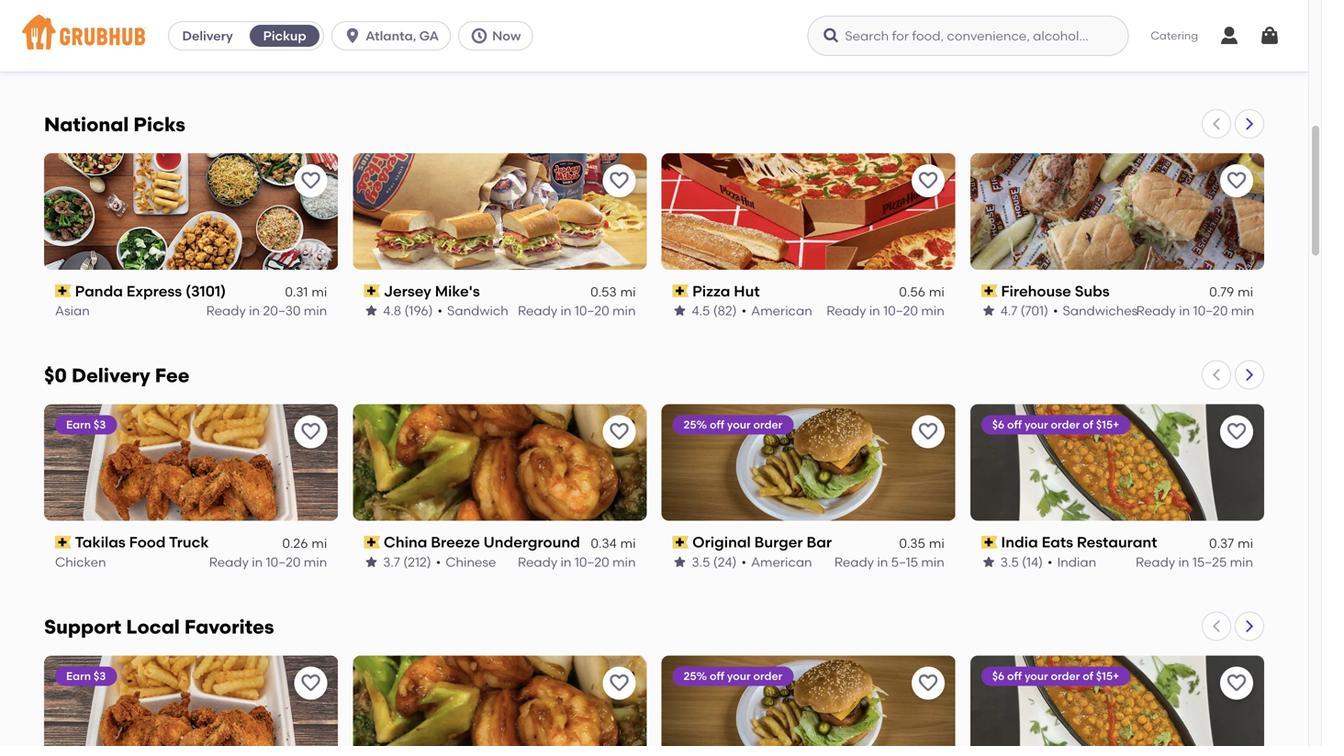 Task type: describe. For each thing, give the bounding box(es) containing it.
2 svg image from the left
[[822, 27, 841, 45]]

$6 for first 'india eats restaurant logo' from the bottom of the page
[[993, 670, 1005, 683]]

10–20 for firehouse subs
[[1194, 303, 1228, 319]]

2 $3 from the top
[[94, 670, 106, 683]]

2 earn $3 from the top
[[66, 670, 106, 683]]

china breeze underground
[[384, 534, 580, 552]]

4.0 (114) • asian
[[74, 51, 171, 67]]

hut
[[734, 282, 760, 300]]

ready for panda express (3101)
[[206, 303, 246, 319]]

• down hibachi
[[126, 51, 131, 67]]

4.8
[[383, 303, 401, 319]]

ready in 20–30 min
[[206, 303, 327, 319]]

india
[[1001, 534, 1038, 552]]

panda
[[75, 282, 123, 300]]

3.5 (24)
[[692, 555, 737, 570]]

chinese
[[446, 555, 496, 570]]

food
[[129, 534, 166, 552]]

star icon image for india eats restaurant
[[982, 555, 996, 570]]

atlanta, ga button
[[332, 21, 458, 51]]

hibachi
[[101, 31, 157, 49]]

(212)
[[403, 555, 431, 570]]

(24)
[[713, 555, 737, 570]]

sandwich
[[447, 303, 509, 319]]

mi for original burger bar
[[929, 536, 945, 551]]

catering
[[1151, 29, 1199, 42]]

0.35
[[899, 536, 926, 551]]

min for india eats restaurant
[[1230, 555, 1254, 570]]

in for mr. hibachi
[[252, 51, 263, 67]]

0.34 mi
[[591, 536, 636, 551]]

hamburger
[[745, 51, 817, 67]]

mi for takilas food truck
[[312, 536, 327, 551]]

0.79
[[1210, 284, 1235, 300]]

10–20 for jersey mike's
[[575, 303, 610, 319]]

star icon image for firehouse subs
[[982, 304, 996, 318]]

pickup
[[263, 28, 306, 44]]

1 vertical spatial delivery
[[72, 364, 150, 388]]

• for smoothie king
[[1048, 51, 1053, 67]]

1 original burger bar logo image from the top
[[662, 405, 956, 521]]

20–30
[[263, 303, 301, 319]]

min for jersey mike's
[[613, 303, 636, 319]]

firehouse subs
[[1001, 282, 1110, 300]]

$6 for 1st 'india eats restaurant logo' from the top of the page
[[993, 418, 1005, 432]]

1 horizontal spatial svg image
[[1219, 25, 1241, 47]]

ready in 10–20 min for pizza hut
[[827, 303, 945, 319]]

svg image inside atlanta, ga button
[[344, 27, 362, 45]]

• indian
[[1048, 555, 1097, 570]]

4.5 (82)
[[692, 303, 737, 319]]

1 china breeze underground logo image from the top
[[353, 405, 647, 521]]

15–25
[[1193, 555, 1227, 570]]

fee
[[155, 364, 190, 388]]

in for panda express (3101)
[[249, 303, 260, 319]]

2 horizontal spatial svg image
[[1259, 25, 1281, 47]]

delivery button
[[169, 21, 246, 51]]

3.7 (212)
[[383, 555, 431, 570]]

local
[[126, 616, 180, 639]]

subscription pass image for original burger bar
[[673, 536, 689, 549]]

express
[[127, 282, 182, 300]]

• for india eats restaurant
[[1048, 555, 1053, 570]]

0.31 mi
[[285, 284, 327, 300]]

pizza
[[693, 282, 731, 300]]

in for india eats restaurant
[[1179, 555, 1190, 570]]

subway®
[[384, 31, 455, 49]]

5–15 for 3.9 (15) • american
[[583, 51, 610, 67]]

panda express (3101) logo image
[[44, 153, 338, 270]]

now button
[[458, 21, 540, 51]]

star icon image for smoothie king
[[982, 52, 996, 67]]

mi for jersey mike's
[[621, 284, 636, 300]]

of for first 'india eats restaurant logo' from the bottom of the page
[[1083, 670, 1094, 683]]

2 takilas food truck logo image from the top
[[44, 656, 338, 747]]

sandwiches
[[1063, 303, 1138, 319]]

subway® link
[[364, 29, 636, 50]]

0.56 mi
[[899, 284, 945, 300]]

0.53 mi for smoothie king
[[1208, 33, 1254, 48]]

smoothie king
[[1001, 31, 1107, 49]]

3.8
[[1001, 51, 1019, 67]]

in for jersey mike's
[[561, 303, 572, 319]]

subscription pass image for panda express (3101)
[[55, 285, 71, 298]]

0.47 mi
[[901, 33, 945, 48]]

ready in 10–20 min for takilas food truck
[[209, 555, 327, 570]]

ready for china breeze underground
[[518, 555, 558, 570]]

1 takilas food truck logo image from the top
[[44, 405, 338, 521]]

truck
[[169, 534, 209, 552]]

ready for india eats restaurant
[[1136, 555, 1176, 570]]

caret right icon image for fee
[[1243, 368, 1257, 383]]

• for original burger bar
[[742, 555, 747, 570]]

1 india eats restaurant logo image from the top
[[971, 405, 1265, 521]]

10–20 for takilas food truck
[[266, 555, 301, 570]]

of for 1st 'india eats restaurant logo' from the top of the page
[[1083, 418, 1094, 432]]

burger
[[755, 534, 803, 552]]

star icon image for china breeze underground
[[364, 555, 379, 570]]

main navigation navigation
[[0, 0, 1309, 72]]

in for takilas food truck
[[252, 555, 263, 570]]

• chinese
[[436, 555, 496, 570]]

caret right icon image for favorites
[[1243, 620, 1257, 634]]

• for pizza hut
[[742, 303, 747, 319]]

0.56
[[899, 284, 926, 300]]

ga
[[419, 28, 439, 44]]

5–15 for • american
[[891, 555, 918, 570]]

support
[[44, 616, 121, 639]]

0.38 mi
[[282, 33, 327, 48]]

• right (15) on the top of the page
[[430, 51, 435, 67]]

3.5 (14)
[[1001, 555, 1043, 570]]

mike's
[[435, 282, 480, 300]]

• sandwiches
[[1053, 303, 1138, 319]]

(82)
[[713, 303, 737, 319]]

1 $6 off your order of $15+ from the top
[[993, 418, 1120, 432]]

star icon image for original burger bar
[[673, 555, 687, 570]]

(114)
[[96, 51, 122, 67]]

10–20 for china breeze underground
[[575, 555, 610, 570]]

restaurant
[[1077, 534, 1158, 552]]

catering button
[[1138, 15, 1211, 57]]

mi for india eats restaurant
[[1238, 536, 1254, 551]]

subscription pass image for pizza hut
[[673, 285, 689, 298]]

(14) for india
[[1022, 555, 1043, 570]]

star icon image for pizza hut
[[673, 304, 687, 318]]

(14) for smoothie
[[1022, 51, 1043, 67]]

subscription pass image for firehouse subs
[[982, 285, 998, 298]]

• american for $0 delivery fee
[[742, 555, 812, 570]]

min for mr. hibachi
[[304, 51, 327, 67]]

0.79 mi
[[1210, 284, 1254, 300]]

favorites
[[185, 616, 274, 639]]

0.35 mi
[[899, 536, 945, 551]]

(196)
[[405, 303, 433, 319]]

$15+ for 1st 'india eats restaurant logo' from the top of the page
[[1096, 418, 1120, 432]]

breakfast
[[1057, 51, 1117, 67]]

chicken
[[55, 555, 106, 570]]

1 vertical spatial asian
[[55, 303, 90, 319]]



Task type: vqa. For each thing, say whether or not it's contained in the screenshot.
Egg Roll (2)
no



Task type: locate. For each thing, give the bounding box(es) containing it.
ready in 5–15 min for • american
[[835, 555, 945, 570]]

in for original burger bar
[[877, 555, 888, 570]]

star icon image left 4.8
[[364, 304, 379, 318]]

original
[[693, 534, 751, 552]]

min for takilas food truck
[[304, 555, 327, 570]]

subscription pass image left mr.
[[55, 33, 71, 46]]

0 vertical spatial of
[[1083, 418, 1094, 432]]

(3101)
[[185, 282, 226, 300]]

ready for firehouse subs
[[1137, 303, 1176, 319]]

ready for pizza hut
[[827, 303, 866, 319]]

3 caret right icon image from the top
[[1243, 620, 1257, 634]]

2 25% from the top
[[684, 670, 707, 683]]

0 horizontal spatial delivery
[[72, 364, 150, 388]]

asian down hibachi
[[136, 51, 171, 67]]

4.8 (196)
[[383, 303, 433, 319]]

your
[[727, 418, 751, 432], [1025, 418, 1049, 432], [727, 670, 751, 683], [1025, 670, 1049, 683]]

2 original burger bar logo image from the top
[[662, 656, 956, 747]]

star icon image left '3.5 (14)'
[[982, 555, 996, 570]]

mi for mr. hibachi
[[312, 33, 327, 48]]

ready in 10–20 min for jersey mike's
[[518, 303, 636, 319]]

0.37 mi
[[1210, 536, 1254, 551]]

caret right icon image
[[1243, 116, 1257, 131], [1243, 368, 1257, 383], [1243, 620, 1257, 634]]

min for china breeze underground
[[613, 555, 636, 570]]

subscription pass image inside subway® link
[[364, 33, 380, 46]]

mi right 0.47
[[929, 33, 945, 48]]

1 vertical spatial 0.53
[[591, 284, 617, 300]]

0.53 for mike's
[[591, 284, 617, 300]]

0 vertical spatial $6 off your order of $15+
[[993, 418, 1120, 432]]

1 $15+ from the top
[[1096, 418, 1120, 432]]

mi left pizza
[[621, 284, 636, 300]]

delivery right "$0"
[[72, 364, 150, 388]]

1 horizontal spatial svg image
[[822, 27, 841, 45]]

1 (14) from the top
[[1022, 51, 1043, 67]]

1 vertical spatial caret left icon image
[[1210, 368, 1224, 383]]

american for $0 delivery fee
[[751, 555, 812, 570]]

0 vertical spatial 5–15
[[583, 51, 610, 67]]

ready for takilas food truck
[[209, 555, 249, 570]]

now
[[492, 28, 521, 44]]

caret left icon image
[[1210, 116, 1224, 131], [1210, 368, 1224, 383], [1210, 620, 1224, 634]]

2 $6 from the top
[[993, 670, 1005, 683]]

0.53 for king
[[1208, 33, 1235, 48]]

min for pizza hut
[[922, 303, 945, 319]]

0 vertical spatial china breeze underground logo image
[[353, 405, 647, 521]]

subs
[[1075, 282, 1110, 300]]

1 vertical spatial china breeze underground logo image
[[353, 656, 647, 747]]

• down firehouse subs
[[1053, 303, 1058, 319]]

25% off your order for first original burger bar logo from the bottom
[[684, 670, 783, 683]]

mr.
[[75, 31, 97, 49]]

1 vertical spatial $6 off your order of $15+
[[993, 670, 1120, 683]]

0 vertical spatial takilas food truck logo image
[[44, 405, 338, 521]]

svg image left now
[[470, 27, 489, 45]]

3.8 (14)
[[1001, 51, 1043, 67]]

• for firehouse subs
[[1053, 303, 1058, 319]]

delivery inside button
[[182, 28, 233, 44]]

indian
[[1058, 555, 1097, 570]]

1 horizontal spatial delivery
[[182, 28, 233, 44]]

original burger bar logo image
[[662, 405, 956, 521], [662, 656, 956, 747]]

2 caret right icon image from the top
[[1243, 368, 1257, 383]]

svg image left 0.47
[[822, 27, 841, 45]]

0.47
[[901, 33, 926, 48]]

mi right 0.34 on the bottom left of page
[[621, 536, 636, 551]]

1 vertical spatial of
[[1083, 670, 1094, 683]]

jersey mike's
[[384, 282, 480, 300]]

(701)
[[1021, 303, 1049, 319]]

2 of from the top
[[1083, 670, 1094, 683]]

2 india eats restaurant logo image from the top
[[971, 656, 1265, 747]]

• right (24)
[[742, 555, 747, 570]]

3.5 for original burger bar
[[692, 555, 710, 570]]

2 vertical spatial caret right icon image
[[1243, 620, 1257, 634]]

0 vertical spatial original burger bar logo image
[[662, 405, 956, 521]]

earn $3 down "$0"
[[66, 418, 106, 432]]

in for pizza hut
[[870, 303, 881, 319]]

1 3.5 from the left
[[692, 555, 710, 570]]

takilas food truck
[[75, 534, 209, 552]]

3.9 (15) • american
[[383, 51, 501, 67]]

• right (82)
[[742, 303, 747, 319]]

• down eats
[[1048, 555, 1053, 570]]

takilas food truck logo image
[[44, 405, 338, 521], [44, 656, 338, 747]]

1 svg image from the left
[[470, 27, 489, 45]]

2 vertical spatial american
[[751, 555, 812, 570]]

mi right catering button
[[1238, 33, 1254, 48]]

0 horizontal spatial svg image
[[470, 27, 489, 45]]

star icon image for jersey mike's
[[364, 304, 379, 318]]

ready for original burger bar
[[835, 555, 874, 570]]

earn down "$0"
[[66, 418, 91, 432]]

china
[[384, 534, 427, 552]]

ready in 5–15 min down 0.35
[[835, 555, 945, 570]]

svg image
[[1219, 25, 1241, 47], [1259, 25, 1281, 47], [344, 27, 362, 45]]

mi right the 0.37
[[1238, 536, 1254, 551]]

2 • american from the top
[[742, 555, 812, 570]]

10–20
[[266, 51, 301, 67], [884, 51, 918, 67], [575, 303, 610, 319], [884, 303, 918, 319], [1194, 303, 1228, 319], [266, 555, 301, 570], [575, 555, 610, 570]]

1 vertical spatial (14)
[[1022, 555, 1043, 570]]

subscription pass image for jersey mike's
[[364, 285, 380, 298]]

0 vertical spatial earn
[[66, 418, 91, 432]]

mi right 0.35
[[929, 536, 945, 551]]

0.26 mi
[[282, 536, 327, 551]]

ready in 10–20 min for firehouse subs
[[1137, 303, 1255, 319]]

$3 down support
[[94, 670, 106, 683]]

(14) down smoothie
[[1022, 51, 1043, 67]]

mi for smoothie king
[[1238, 33, 1254, 48]]

10–20 for mr. hibachi
[[266, 51, 301, 67]]

star icon image left 4.5 on the right
[[673, 304, 687, 318]]

$0 delivery fee
[[44, 364, 190, 388]]

american
[[439, 51, 501, 67], [751, 303, 813, 319], [751, 555, 812, 570]]

atlanta,
[[366, 28, 416, 44]]

• american
[[742, 303, 813, 319], [742, 555, 812, 570]]

1 caret left icon image from the top
[[1210, 116, 1224, 131]]

1 vertical spatial original burger bar logo image
[[662, 656, 956, 747]]

mi for china breeze underground
[[621, 536, 636, 551]]

0 vertical spatial $3
[[94, 418, 106, 432]]

earn down support
[[66, 670, 91, 683]]

1 vertical spatial $15+
[[1096, 670, 1120, 683]]

$6 off your order of $15+
[[993, 418, 1120, 432], [993, 670, 1120, 683]]

• american down hut
[[742, 303, 813, 319]]

3.5 for india eats restaurant
[[1001, 555, 1019, 570]]

1 horizontal spatial 0.53 mi
[[1208, 33, 1254, 48]]

mr. hibachi
[[75, 31, 157, 49]]

0 vertical spatial american
[[439, 51, 501, 67]]

firehouse subs logo image
[[971, 153, 1265, 270]]

3.5 left (24)
[[692, 555, 710, 570]]

star icon image left '3.5 (24)'
[[673, 555, 687, 570]]

(15)
[[404, 51, 425, 67]]

in for firehouse subs
[[1179, 303, 1190, 319]]

1 of from the top
[[1083, 418, 1094, 432]]

svg image
[[470, 27, 489, 45], [822, 27, 841, 45]]

1 vertical spatial $3
[[94, 670, 106, 683]]

• american down burger
[[742, 555, 812, 570]]

• breakfast
[[1048, 51, 1117, 67]]

pizza hut
[[693, 282, 760, 300]]

1 • american from the top
[[742, 303, 813, 319]]

$6
[[993, 418, 1005, 432], [993, 670, 1005, 683]]

2 caret left icon image from the top
[[1210, 368, 1224, 383]]

mi right the "0.26" on the left bottom of the page
[[312, 536, 327, 551]]

1 vertical spatial 0.53 mi
[[591, 284, 636, 300]]

mi for pizza hut
[[929, 284, 945, 300]]

2 earn from the top
[[66, 670, 91, 683]]

0 vertical spatial $6
[[993, 418, 1005, 432]]

0.37
[[1210, 536, 1235, 551]]

pickup button
[[246, 21, 323, 51]]

1 $6 from the top
[[993, 418, 1005, 432]]

1 earn $3 from the top
[[66, 418, 106, 432]]

0 vertical spatial caret left icon image
[[1210, 116, 1224, 131]]

0.31
[[285, 284, 308, 300]]

• for china breeze underground
[[436, 555, 441, 570]]

panda express (3101)
[[75, 282, 226, 300]]

subscription pass image left the original
[[673, 536, 689, 549]]

caret left icon image for favorites
[[1210, 620, 1224, 634]]

mi right 0.38
[[312, 33, 327, 48]]

earn $3 down support
[[66, 670, 106, 683]]

0 horizontal spatial ready in 5–15 min
[[526, 51, 636, 67]]

Search for food, convenience, alcohol... search field
[[808, 16, 1129, 56]]

0 horizontal spatial 5–15
[[583, 51, 610, 67]]

ready for mr. hibachi
[[209, 51, 249, 67]]

ready for jersey mike's
[[518, 303, 558, 319]]

0 horizontal spatial svg image
[[344, 27, 362, 45]]

american down hut
[[751, 303, 813, 319]]

order
[[754, 418, 783, 432], [1051, 418, 1080, 432], [754, 670, 783, 683], [1051, 670, 1080, 683]]

china breeze underground logo image
[[353, 405, 647, 521], [353, 656, 647, 747]]

bar
[[807, 534, 832, 552]]

3.7
[[383, 555, 400, 570]]

star icon image
[[982, 52, 996, 67], [364, 304, 379, 318], [673, 304, 687, 318], [982, 304, 996, 318], [364, 555, 379, 570], [673, 555, 687, 570], [982, 555, 996, 570]]

subscription pass image for india eats restaurant
[[982, 536, 998, 549]]

3.5 down the india
[[1001, 555, 1019, 570]]

1 horizontal spatial 3.5
[[1001, 555, 1019, 570]]

0.38
[[282, 33, 308, 48]]

star icon image left 4.7
[[982, 304, 996, 318]]

pizza hut logo image
[[662, 153, 956, 270]]

0 vertical spatial 25% off your order
[[684, 418, 783, 432]]

2 china breeze underground logo image from the top
[[353, 656, 647, 747]]

10–20 for pizza hut
[[884, 303, 918, 319]]

ready in 5–15 min down subway® link
[[526, 51, 636, 67]]

0 horizontal spatial asian
[[55, 303, 90, 319]]

subscription pass image left 'firehouse' at the top of the page
[[982, 285, 998, 298]]

1 caret right icon image from the top
[[1243, 116, 1257, 131]]

0 vertical spatial $15+
[[1096, 418, 1120, 432]]

american down subway® link
[[439, 51, 501, 67]]

mi for firehouse subs
[[1238, 284, 1254, 300]]

0 horizontal spatial 0.53
[[591, 284, 617, 300]]

subscription pass image for mr. hibachi
[[55, 33, 71, 46]]

smoothie
[[1001, 31, 1070, 49]]

ready in 10–20 min for mr. hibachi
[[209, 51, 327, 67]]

1 horizontal spatial 5–15
[[891, 555, 918, 570]]

0 vertical spatial earn $3
[[66, 418, 106, 432]]

in for china breeze underground
[[561, 555, 572, 570]]

min for panda express (3101)
[[304, 303, 327, 319]]

•
[[126, 51, 131, 67], [430, 51, 435, 67], [1048, 51, 1053, 67], [438, 303, 443, 319], [742, 303, 747, 319], [1053, 303, 1058, 319], [436, 555, 441, 570], [742, 555, 747, 570], [1048, 555, 1053, 570]]

ready in 5–15 min for 3.9 (15) • american
[[526, 51, 636, 67]]

min
[[304, 51, 327, 67], [613, 51, 636, 67], [922, 51, 945, 67], [304, 303, 327, 319], [613, 303, 636, 319], [922, 303, 945, 319], [1231, 303, 1255, 319], [304, 555, 327, 570], [613, 555, 636, 570], [922, 555, 945, 570], [1230, 555, 1254, 570]]

takilas food truck logo image down support local favorites
[[44, 656, 338, 747]]

jersey
[[384, 282, 432, 300]]

1 vertical spatial 5–15
[[891, 555, 918, 570]]

1 vertical spatial american
[[751, 303, 813, 319]]

2 $15+ from the top
[[1096, 670, 1120, 683]]

subscription pass image
[[55, 33, 71, 46], [982, 33, 998, 46], [364, 285, 380, 298], [982, 285, 998, 298], [55, 536, 71, 549], [673, 536, 689, 549]]

india eats restaurant logo image
[[971, 405, 1265, 521], [971, 656, 1265, 747]]

takilas
[[75, 534, 126, 552]]

0 vertical spatial 25%
[[684, 418, 707, 432]]

1 vertical spatial caret right icon image
[[1243, 368, 1257, 383]]

$3
[[94, 418, 106, 432], [94, 670, 106, 683]]

picks
[[134, 113, 185, 136]]

subscription pass image for takilas food truck
[[55, 536, 71, 549]]

$15+
[[1096, 418, 1120, 432], [1096, 670, 1120, 683]]

mi right 0.31 on the left top of the page
[[312, 284, 327, 300]]

• down the smoothie king
[[1048, 51, 1053, 67]]

1 vertical spatial earn $3
[[66, 670, 106, 683]]

3.9
[[383, 51, 401, 67]]

25% off your order
[[684, 418, 783, 432], [684, 670, 783, 683]]

0 vertical spatial • american
[[742, 303, 813, 319]]

ready
[[209, 51, 249, 67], [526, 51, 566, 67], [827, 51, 866, 67], [206, 303, 246, 319], [518, 303, 558, 319], [827, 303, 866, 319], [1137, 303, 1176, 319], [209, 555, 249, 570], [518, 555, 558, 570], [835, 555, 874, 570], [1136, 555, 1176, 570]]

0 horizontal spatial 3.5
[[692, 555, 710, 570]]

1 vertical spatial earn
[[66, 670, 91, 683]]

asian down panda
[[55, 303, 90, 319]]

1 vertical spatial ready in 5–15 min
[[835, 555, 945, 570]]

of
[[1083, 418, 1094, 432], [1083, 670, 1094, 683]]

mi for panda express (3101)
[[312, 284, 327, 300]]

1 25% from the top
[[684, 418, 707, 432]]

1 earn from the top
[[66, 418, 91, 432]]

1 horizontal spatial ready in 5–15 min
[[835, 555, 945, 570]]

(14)
[[1022, 51, 1043, 67], [1022, 555, 1043, 570]]

subscription pass image for china breeze underground
[[364, 536, 380, 549]]

star icon image left the 3.7
[[364, 555, 379, 570]]

national
[[44, 113, 129, 136]]

mi right 0.56
[[929, 284, 945, 300]]

0 vertical spatial asian
[[136, 51, 171, 67]]

1 25% off your order from the top
[[684, 418, 783, 432]]

• right (212)
[[436, 555, 441, 570]]

2 25% off your order from the top
[[684, 670, 783, 683]]

4.7 (701)
[[1001, 303, 1049, 319]]

3.5
[[692, 555, 710, 570], [1001, 555, 1019, 570]]

min for firehouse subs
[[1231, 303, 1255, 319]]

subscription pass image
[[364, 33, 380, 46], [55, 285, 71, 298], [673, 285, 689, 298], [364, 536, 380, 549], [982, 536, 998, 549]]

$3 down $0 delivery fee
[[94, 418, 106, 432]]

25%
[[684, 418, 707, 432], [684, 670, 707, 683]]

american for national picks
[[751, 303, 813, 319]]

3 caret left icon image from the top
[[1210, 620, 1224, 634]]

• for jersey mike's
[[438, 303, 443, 319]]

takilas food truck logo image up truck
[[44, 405, 338, 521]]

subscription pass image for smoothie king
[[982, 33, 998, 46]]

2 $6 off your order of $15+ from the top
[[993, 670, 1120, 683]]

in
[[252, 51, 263, 67], [569, 51, 580, 67], [870, 51, 881, 67], [249, 303, 260, 319], [561, 303, 572, 319], [870, 303, 881, 319], [1179, 303, 1190, 319], [252, 555, 263, 570], [561, 555, 572, 570], [877, 555, 888, 570], [1179, 555, 1190, 570]]

0 vertical spatial india eats restaurant logo image
[[971, 405, 1265, 521]]

2 vertical spatial caret left icon image
[[1210, 620, 1224, 634]]

1 vertical spatial india eats restaurant logo image
[[971, 656, 1265, 747]]

1 horizontal spatial 0.53
[[1208, 33, 1235, 48]]

25% off your order for 1st original burger bar logo
[[684, 418, 783, 432]]

svg image inside now button
[[470, 27, 489, 45]]

• down jersey mike's
[[438, 303, 443, 319]]

min for original burger bar
[[922, 555, 945, 570]]

0.26
[[282, 536, 308, 551]]

2 (14) from the top
[[1022, 555, 1043, 570]]

0 vertical spatial ready in 5–15 min
[[526, 51, 636, 67]]

1 vertical spatial takilas food truck logo image
[[44, 656, 338, 747]]

0 vertical spatial (14)
[[1022, 51, 1043, 67]]

1 vertical spatial 25%
[[684, 670, 707, 683]]

ready in 15–25 min
[[1136, 555, 1254, 570]]

save this restaurant image
[[608, 170, 630, 192], [917, 170, 939, 192], [1226, 170, 1248, 192], [300, 421, 322, 443], [608, 421, 630, 443], [917, 421, 939, 443], [300, 673, 322, 695]]

delivery left pickup on the left
[[182, 28, 233, 44]]

1 vertical spatial 25% off your order
[[684, 670, 783, 683]]

subscription pass image up chicken
[[55, 536, 71, 549]]

underground
[[484, 534, 580, 552]]

delivery
[[182, 28, 233, 44], [72, 364, 150, 388]]

0.53 mi for jersey mike's
[[591, 284, 636, 300]]

firehouse
[[1001, 282, 1072, 300]]

0 vertical spatial 0.53 mi
[[1208, 33, 1254, 48]]

india eats restaurant
[[1001, 534, 1158, 552]]

caret left icon image for fee
[[1210, 368, 1224, 383]]

subscription pass image left jersey
[[364, 285, 380, 298]]

ready in 10–20 min for china breeze underground
[[518, 555, 636, 570]]

american down burger
[[751, 555, 812, 570]]

1 $3 from the top
[[94, 418, 106, 432]]

atlanta, ga
[[366, 28, 439, 44]]

0 horizontal spatial 0.53 mi
[[591, 284, 636, 300]]

national picks
[[44, 113, 185, 136]]

star icon image left 3.8
[[982, 52, 996, 67]]

subscription pass image left smoothie
[[982, 33, 998, 46]]

king
[[1074, 31, 1107, 49]]

$15+ for first 'india eats restaurant logo' from the bottom of the page
[[1096, 670, 1120, 683]]

0 vertical spatial caret right icon image
[[1243, 116, 1257, 131]]

(14) down the india
[[1022, 555, 1043, 570]]

2 3.5 from the left
[[1001, 555, 1019, 570]]

subscription pass image for subway®
[[364, 33, 380, 46]]

support local favorites
[[44, 616, 274, 639]]

1 vertical spatial $6
[[993, 670, 1005, 683]]

save this restaurant image
[[300, 170, 322, 192], [1226, 421, 1248, 443], [608, 673, 630, 695], [917, 673, 939, 695], [1226, 673, 1248, 695]]

breeze
[[431, 534, 480, 552]]

4.7
[[1001, 303, 1018, 319]]

jersey mike's logo image
[[353, 153, 647, 270]]

0 vertical spatial 0.53
[[1208, 33, 1235, 48]]

1 horizontal spatial asian
[[136, 51, 171, 67]]

0.34
[[591, 536, 617, 551]]

mi right 0.79
[[1238, 284, 1254, 300]]

1 vertical spatial • american
[[742, 555, 812, 570]]

0 vertical spatial delivery
[[182, 28, 233, 44]]

• american for national picks
[[742, 303, 813, 319]]



